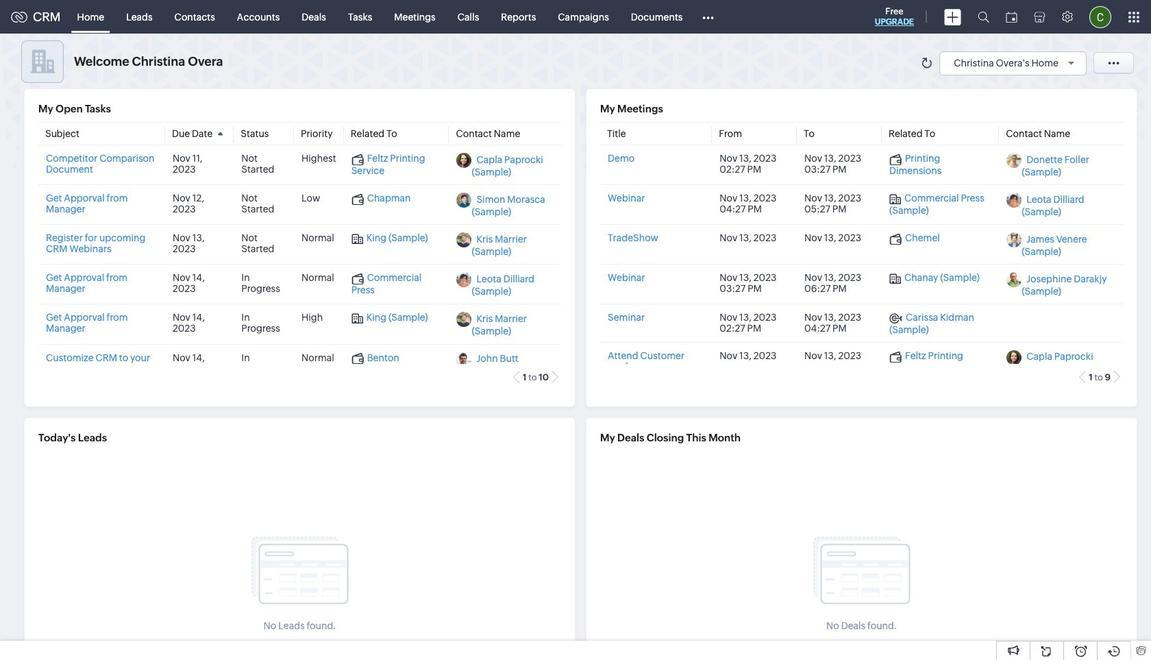 Task type: locate. For each thing, give the bounding box(es) containing it.
profile element
[[1082, 0, 1120, 33]]

calendar image
[[1006, 11, 1018, 22]]

create menu image
[[945, 9, 962, 25]]

search image
[[978, 11, 990, 23]]

search element
[[970, 0, 998, 34]]



Task type: describe. For each thing, give the bounding box(es) containing it.
profile image
[[1090, 6, 1112, 28]]

create menu element
[[936, 0, 970, 33]]

logo image
[[11, 11, 27, 22]]

Other Modules field
[[694, 6, 724, 28]]



Task type: vqa. For each thing, say whether or not it's contained in the screenshot.
Button at right top
no



